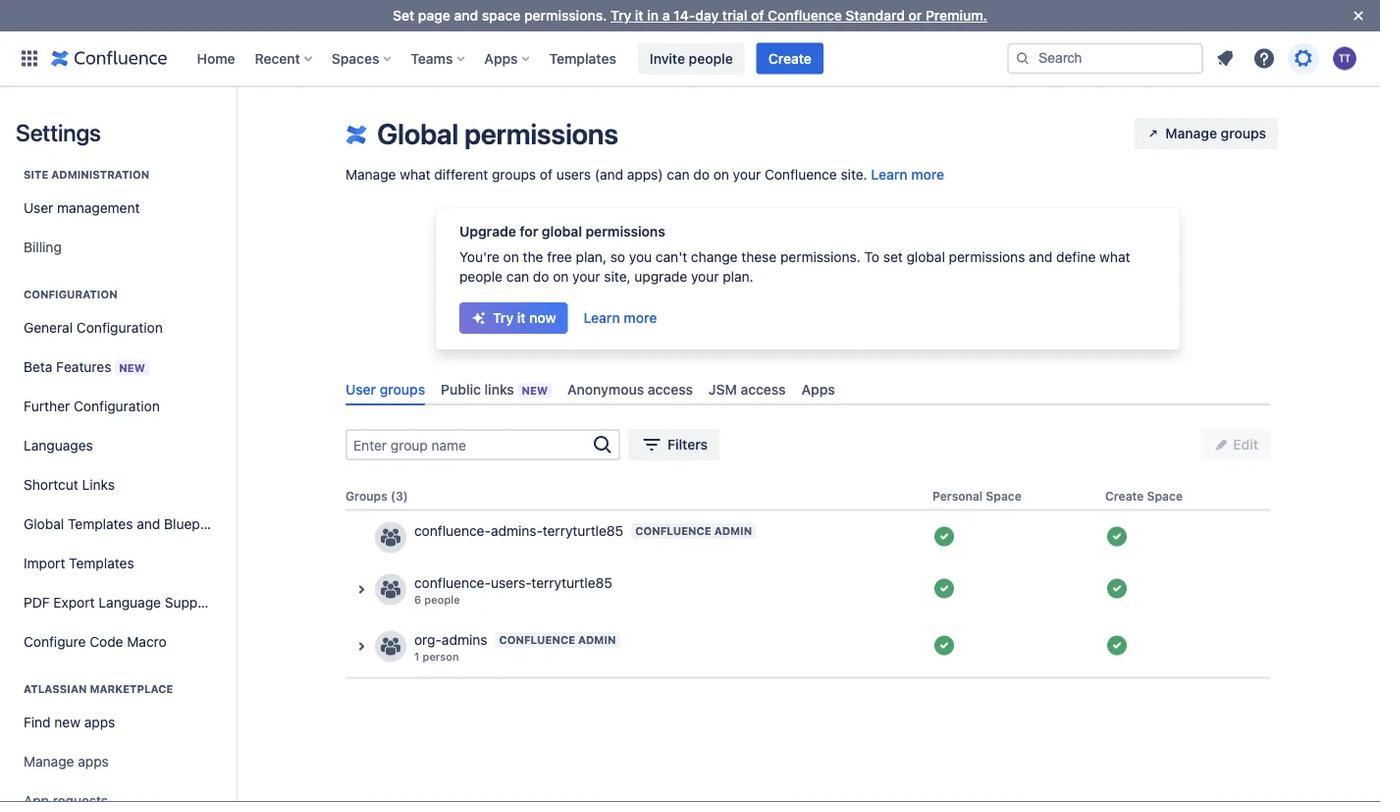 Task type: locate. For each thing, give the bounding box(es) containing it.
global
[[542, 223, 582, 240], [907, 249, 946, 265]]

1 horizontal spatial learn
[[872, 166, 908, 183]]

2 vertical spatial and
[[137, 516, 160, 532]]

users-
[[491, 574, 532, 591]]

1 vertical spatial of
[[540, 166, 553, 183]]

global up different
[[377, 117, 459, 150]]

more
[[912, 166, 945, 183], [624, 310, 657, 326]]

on left the
[[503, 249, 519, 265]]

0 horizontal spatial what
[[400, 166, 431, 183]]

what right define
[[1100, 249, 1131, 265]]

of
[[751, 7, 765, 24], [540, 166, 553, 183]]

0 vertical spatial permissions
[[465, 117, 618, 150]]

0 horizontal spatial new
[[119, 361, 145, 374]]

0 vertical spatial admin
[[715, 525, 752, 538]]

groups inside tab list
[[380, 381, 425, 397]]

these
[[742, 249, 777, 265]]

2 horizontal spatial manage
[[1166, 125, 1218, 141]]

permission granted image
[[1106, 525, 1129, 548], [1106, 577, 1129, 600], [933, 634, 957, 657]]

0 vertical spatial manage
[[1166, 125, 1218, 141]]

configuration up beta features new
[[77, 320, 163, 336]]

templates up pdf export language support link
[[69, 555, 134, 572]]

try left "in"
[[611, 7, 632, 24]]

1 horizontal spatial apps
[[802, 381, 836, 397]]

manage down the find
[[24, 754, 74, 770]]

1 vertical spatial manage
[[346, 166, 396, 183]]

2 horizontal spatial on
[[714, 166, 730, 183]]

people right 6
[[425, 593, 460, 606]]

confluence admin for confluence-admins-terryturtle85
[[636, 525, 752, 538]]

code
[[90, 634, 123, 650]]

of right trial
[[751, 7, 765, 24]]

apps right the jsm access
[[802, 381, 836, 397]]

0 vertical spatial permission granted image
[[933, 525, 957, 548]]

global
[[377, 117, 459, 150], [24, 516, 64, 532]]

apps)
[[627, 166, 663, 183]]

1 vertical spatial can
[[507, 269, 529, 285]]

free
[[547, 249, 572, 265]]

0 horizontal spatial global
[[542, 223, 582, 240]]

manage groups
[[1166, 125, 1267, 141]]

user inside tab list
[[346, 381, 376, 397]]

0 vertical spatial more
[[912, 166, 945, 183]]

permissions up so
[[586, 223, 666, 240]]

do down the
[[533, 269, 549, 285]]

2 access from the left
[[741, 381, 786, 397]]

permissions up the users
[[465, 117, 618, 150]]

public links new
[[441, 381, 548, 397]]

1 horizontal spatial admin
[[715, 525, 752, 538]]

permission granted image
[[933, 525, 957, 548], [933, 577, 957, 600], [1106, 634, 1129, 657]]

learn more link down site,
[[572, 302, 669, 334]]

confluence admin for org-admins
[[499, 634, 616, 647]]

what left different
[[400, 166, 431, 183]]

manage groups link
[[1135, 118, 1279, 149]]

1 vertical spatial permissions.
[[781, 249, 861, 265]]

2 vertical spatial templates
[[69, 555, 134, 572]]

0 vertical spatial groups
[[1221, 125, 1267, 141]]

page
[[418, 7, 451, 24]]

filters
[[668, 437, 708, 453]]

configure code macro
[[24, 634, 167, 650]]

global inside global templates and blueprints link
[[24, 516, 64, 532]]

2 confluence- from the top
[[414, 574, 491, 591]]

can inside upgrade for global permissions you're on the free plan, so you can't change these permissions. to set global permissions and define what people can do on your site, upgrade your plan.
[[507, 269, 529, 285]]

it left the now
[[517, 310, 526, 326]]

manage for manage what different groups of users (and apps) can do on your confluence site. learn more
[[346, 166, 396, 183]]

manage what different groups of users (and apps) can do on your confluence site. learn more
[[346, 166, 945, 183]]

manage groups image
[[1147, 126, 1162, 141]]

1 horizontal spatial manage
[[346, 166, 396, 183]]

search image
[[591, 433, 615, 457]]

manage
[[1166, 125, 1218, 141], [346, 166, 396, 183], [24, 754, 74, 770]]

1 vertical spatial more
[[624, 310, 657, 326]]

do
[[694, 166, 710, 183], [533, 269, 549, 285]]

your down change
[[691, 269, 719, 285]]

site,
[[604, 269, 631, 285]]

manage right manage groups icon
[[1166, 125, 1218, 141]]

new for features
[[119, 361, 145, 374]]

terryturtle85 down the confluence-admins-terryturtle85
[[532, 574, 613, 591]]

trial
[[723, 7, 748, 24]]

0 horizontal spatial admin
[[578, 634, 616, 647]]

site administration group
[[16, 147, 220, 273]]

new
[[119, 361, 145, 374], [522, 384, 548, 397]]

your profile and preferences image
[[1334, 47, 1357, 70]]

permissions. left 'to'
[[781, 249, 861, 265]]

1 vertical spatial configuration
[[77, 320, 163, 336]]

2 vertical spatial configuration
[[74, 398, 160, 414]]

2 vertical spatial permission granted image
[[933, 634, 957, 657]]

learn down site,
[[584, 310, 620, 326]]

terryturtle85 inside confluence-users-terryturtle85 6 people
[[532, 574, 613, 591]]

user for user management
[[24, 200, 53, 216]]

0 horizontal spatial create
[[769, 50, 812, 66]]

1 vertical spatial try
[[493, 310, 514, 326]]

configuration up languages link
[[74, 398, 160, 414]]

1
[[414, 650, 420, 663]]

administration
[[51, 168, 149, 181]]

1 horizontal spatial user
[[346, 381, 376, 397]]

configuration
[[24, 288, 117, 301], [77, 320, 163, 336], [74, 398, 160, 414]]

groups down "notification icon"
[[1221, 125, 1267, 141]]

new right links
[[522, 384, 548, 397]]

permissions. inside upgrade for global permissions you're on the free plan, so you can't change these permissions. to set global permissions and define what people can do on your site, upgrade your plan.
[[781, 249, 861, 265]]

templates down links
[[68, 516, 133, 532]]

0 vertical spatial on
[[714, 166, 730, 183]]

anonymous
[[568, 381, 644, 397]]

confluence image
[[51, 47, 167, 70], [51, 47, 167, 70]]

0 vertical spatial learn more link
[[872, 166, 945, 183]]

1 vertical spatial admin
[[578, 634, 616, 647]]

new for links
[[522, 384, 548, 397]]

can
[[667, 166, 690, 183], [507, 269, 529, 285]]

templates right "apps" popup button
[[550, 50, 617, 66]]

org-admins
[[414, 631, 488, 648]]

so
[[611, 249, 626, 265]]

1 vertical spatial learn more link
[[572, 302, 669, 334]]

global up import
[[24, 516, 64, 532]]

groups
[[1221, 125, 1267, 141], [492, 166, 536, 183], [380, 381, 425, 397]]

general configuration link
[[16, 308, 220, 348]]

1 horizontal spatial global
[[377, 117, 459, 150]]

manage for manage apps
[[24, 754, 74, 770]]

recent
[[255, 50, 300, 66]]

it
[[635, 7, 644, 24], [517, 310, 526, 326]]

new up further configuration link
[[119, 361, 145, 374]]

learn more link right site.
[[872, 166, 945, 183]]

1 horizontal spatial create
[[1106, 490, 1144, 504]]

more right site.
[[912, 166, 945, 183]]

permissions left define
[[949, 249, 1026, 265]]

0 horizontal spatial do
[[533, 269, 549, 285]]

new inside beta features new
[[119, 361, 145, 374]]

your up these
[[733, 166, 761, 183]]

global up free
[[542, 223, 582, 240]]

confluence admin down confluence-users-terryturtle85 6 people
[[499, 634, 616, 647]]

0 horizontal spatial permissions.
[[524, 7, 607, 24]]

groups down global permissions
[[492, 166, 536, 183]]

0 horizontal spatial manage
[[24, 754, 74, 770]]

1 vertical spatial permissions
[[586, 223, 666, 240]]

day
[[696, 7, 719, 24]]

configuration group
[[16, 267, 228, 668]]

links
[[82, 477, 115, 493]]

banner
[[0, 31, 1381, 86]]

0 horizontal spatial global
[[24, 516, 64, 532]]

0 horizontal spatial of
[[540, 166, 553, 183]]

atlassian marketplace
[[24, 683, 173, 696]]

collapse sidebar image
[[214, 96, 257, 136]]

1 horizontal spatial groups
[[492, 166, 536, 183]]

1 vertical spatial what
[[1100, 249, 1131, 265]]

and inside configuration group
[[137, 516, 160, 532]]

personal
[[933, 490, 983, 504]]

manage for manage groups
[[1166, 125, 1218, 141]]

permission granted image for the top permission granted icon
[[933, 525, 957, 548]]

further configuration link
[[16, 387, 220, 426]]

1 horizontal spatial confluence admin
[[636, 525, 752, 538]]

your
[[733, 166, 761, 183], [573, 269, 601, 285], [691, 269, 719, 285]]

confluence-users-terryturtle85 6 people
[[414, 574, 613, 606]]

recent button
[[249, 43, 320, 74]]

learn more
[[584, 310, 657, 326]]

0 horizontal spatial it
[[517, 310, 526, 326]]

your down the plan,
[[573, 269, 601, 285]]

templates for global templates and blueprints
[[68, 516, 133, 532]]

2 horizontal spatial groups
[[1221, 125, 1267, 141]]

manage left different
[[346, 166, 396, 183]]

import templates link
[[16, 544, 220, 583]]

new inside the public links new
[[522, 384, 548, 397]]

permissions. up templates link
[[524, 7, 607, 24]]

language
[[99, 595, 161, 611]]

0 vertical spatial apps
[[84, 714, 115, 731]]

on down free
[[553, 269, 569, 285]]

do right apps)
[[694, 166, 710, 183]]

user groups
[[346, 381, 425, 397]]

0 horizontal spatial groups
[[380, 381, 425, 397]]

user management
[[24, 200, 140, 216]]

set page and space permissions. try it in a 14-day trial of confluence standard or premium.
[[393, 7, 988, 24]]

1 vertical spatial confluence admin
[[499, 634, 616, 647]]

global templates and blueprints
[[24, 516, 228, 532]]

admins
[[442, 631, 488, 648]]

can down the
[[507, 269, 529, 285]]

tab list
[[338, 373, 1279, 406]]

public
[[441, 381, 481, 397]]

1 horizontal spatial permissions.
[[781, 249, 861, 265]]

1 vertical spatial groups
[[492, 166, 536, 183]]

0 vertical spatial permission granted image
[[1106, 525, 1129, 548]]

try left the now
[[493, 310, 514, 326]]

in
[[647, 7, 659, 24]]

change
[[691, 249, 738, 265]]

0 horizontal spatial access
[[648, 381, 693, 397]]

it inside button
[[517, 310, 526, 326]]

0 vertical spatial it
[[635, 7, 644, 24]]

global element
[[12, 31, 1004, 86]]

billing
[[24, 239, 62, 255]]

1 vertical spatial confluence-
[[414, 574, 491, 591]]

0 vertical spatial try
[[611, 7, 632, 24]]

support
[[165, 595, 216, 611]]

templates inside global element
[[550, 50, 617, 66]]

to
[[865, 249, 880, 265]]

1 access from the left
[[648, 381, 693, 397]]

groups left public
[[380, 381, 425, 397]]

teams button
[[405, 43, 473, 74]]

beta features new
[[24, 358, 145, 375]]

1 vertical spatial and
[[1029, 249, 1053, 265]]

templates
[[550, 50, 617, 66], [68, 516, 133, 532], [69, 555, 134, 572]]

confluence down confluence-users-terryturtle85 6 people
[[499, 634, 576, 647]]

and left blueprints
[[137, 516, 160, 532]]

2 vertical spatial permission granted image
[[1106, 634, 1129, 657]]

people down you're
[[460, 269, 503, 285]]

you
[[629, 249, 652, 265]]

space
[[986, 490, 1022, 504], [1148, 490, 1183, 504]]

manage inside 'atlassian marketplace' group
[[24, 754, 74, 770]]

access left jsm
[[648, 381, 693, 397]]

apps down "space"
[[485, 50, 518, 66]]

standard
[[846, 7, 905, 24]]

0 vertical spatial permissions.
[[524, 7, 607, 24]]

2 space from the left
[[1148, 490, 1183, 504]]

0 vertical spatial and
[[454, 7, 478, 24]]

0 horizontal spatial try
[[493, 310, 514, 326]]

more down upgrade
[[624, 310, 657, 326]]

1 horizontal spatial and
[[454, 7, 478, 24]]

people inside confluence-users-terryturtle85 6 people
[[425, 593, 460, 606]]

and right page
[[454, 7, 478, 24]]

0 vertical spatial of
[[751, 7, 765, 24]]

confluence admin down filters at bottom
[[636, 525, 752, 538]]

access for jsm access
[[741, 381, 786, 397]]

apps right new
[[84, 714, 115, 731]]

on
[[714, 166, 730, 183], [503, 249, 519, 265], [553, 269, 569, 285]]

groups (3)
[[346, 490, 408, 504]]

1 vertical spatial permission granted image
[[1106, 577, 1129, 600]]

export
[[53, 595, 95, 611]]

confluence left site.
[[765, 166, 837, 183]]

you're
[[460, 249, 500, 265]]

it left "in"
[[635, 7, 644, 24]]

0 vertical spatial global
[[377, 117, 459, 150]]

do inside upgrade for global permissions you're on the free plan, so you can't change these permissions. to set global permissions and define what people can do on your site, upgrade your plan.
[[533, 269, 549, 285]]

global right 'set' on the right top of the page
[[907, 249, 946, 265]]

find
[[24, 714, 51, 731]]

1 vertical spatial people
[[460, 269, 503, 285]]

1 vertical spatial global
[[907, 249, 946, 265]]

0 vertical spatial confluence-
[[414, 522, 491, 539]]

languages link
[[16, 426, 220, 466]]

1 vertical spatial create
[[1106, 490, 1144, 504]]

macro
[[127, 634, 167, 650]]

0 horizontal spatial on
[[503, 249, 519, 265]]

user inside site administration group
[[24, 200, 53, 216]]

create inside global element
[[769, 50, 812, 66]]

0 vertical spatial people
[[689, 50, 733, 66]]

space for create space
[[1148, 490, 1183, 504]]

1 space from the left
[[986, 490, 1022, 504]]

1 horizontal spatial try
[[611, 7, 632, 24]]

1 horizontal spatial what
[[1100, 249, 1131, 265]]

general configuration
[[24, 320, 163, 336]]

0 horizontal spatial can
[[507, 269, 529, 285]]

2 vertical spatial on
[[553, 269, 569, 285]]

14-
[[674, 7, 696, 24]]

1 vertical spatial it
[[517, 310, 526, 326]]

0 horizontal spatial apps
[[485, 50, 518, 66]]

jsm
[[709, 381, 737, 397]]

templates for import templates
[[69, 555, 134, 572]]

configuration up the 'general'
[[24, 288, 117, 301]]

can't
[[656, 249, 688, 265]]

1 confluence- from the top
[[414, 522, 491, 539]]

try
[[611, 7, 632, 24], [493, 310, 514, 326]]

learn right site.
[[872, 166, 908, 183]]

terryturtle85 down search image
[[543, 522, 624, 539]]

0 horizontal spatial space
[[986, 490, 1022, 504]]

apps down find new apps
[[78, 754, 109, 770]]

person
[[423, 650, 459, 663]]

invite
[[650, 50, 686, 66]]

of left the users
[[540, 166, 553, 183]]

1 horizontal spatial can
[[667, 166, 690, 183]]

(and
[[595, 166, 624, 183]]

Search field
[[1008, 43, 1204, 74]]

0 vertical spatial do
[[694, 166, 710, 183]]

people down day
[[689, 50, 733, 66]]

on right apps)
[[714, 166, 730, 183]]

0 vertical spatial learn
[[872, 166, 908, 183]]

can right apps)
[[667, 166, 690, 183]]

2 vertical spatial groups
[[380, 381, 425, 397]]

1 vertical spatial new
[[522, 384, 548, 397]]

access right jsm
[[741, 381, 786, 397]]

confluence- inside confluence-users-terryturtle85 6 people
[[414, 574, 491, 591]]

2 vertical spatial people
[[425, 593, 460, 606]]

confluence down the filters dropdown button
[[636, 525, 712, 538]]

0 horizontal spatial learn
[[584, 310, 620, 326]]

and left define
[[1029, 249, 1053, 265]]

1 vertical spatial templates
[[68, 516, 133, 532]]

space
[[482, 7, 521, 24]]

0 horizontal spatial user
[[24, 200, 53, 216]]

0 horizontal spatial learn more link
[[572, 302, 669, 334]]

further configuration
[[24, 398, 160, 414]]

permissions.
[[524, 7, 607, 24], [781, 249, 861, 265]]



Task type: vqa. For each thing, say whether or not it's contained in the screenshot.
"Learn" to the bottom
yes



Task type: describe. For each thing, give the bounding box(es) containing it.
different
[[434, 166, 488, 183]]

try inside try it now button
[[493, 310, 514, 326]]

groups
[[346, 490, 388, 504]]

and for space
[[454, 7, 478, 24]]

user management link
[[16, 189, 220, 228]]

spaces
[[332, 50, 379, 66]]

set
[[393, 7, 415, 24]]

close image
[[1347, 4, 1371, 27]]

global for global permissions
[[377, 117, 459, 150]]

configuration for further
[[74, 398, 160, 414]]

people inside button
[[689, 50, 733, 66]]

1 horizontal spatial do
[[694, 166, 710, 183]]

and for blueprints
[[137, 516, 160, 532]]

pdf export language support link
[[16, 583, 220, 623]]

0 horizontal spatial more
[[624, 310, 657, 326]]

create link
[[757, 43, 824, 74]]

access for anonymous access
[[648, 381, 693, 397]]

global for global templates and blueprints
[[24, 516, 64, 532]]

0 horizontal spatial your
[[573, 269, 601, 285]]

1 horizontal spatial learn more link
[[872, 166, 945, 183]]

configuration for general
[[77, 320, 163, 336]]

invite people
[[650, 50, 733, 66]]

banner containing home
[[0, 31, 1381, 86]]

admins-
[[491, 522, 543, 539]]

the
[[523, 249, 544, 265]]

or
[[909, 7, 923, 24]]

terryturtle85 for admins-
[[543, 522, 624, 539]]

plan.
[[723, 269, 754, 285]]

1 person
[[414, 650, 459, 663]]

blueprints
[[164, 516, 228, 532]]

confluence up create link
[[768, 7, 842, 24]]

shortcut links
[[24, 477, 115, 493]]

0 vertical spatial can
[[667, 166, 690, 183]]

2 horizontal spatial your
[[733, 166, 761, 183]]

1 vertical spatial apps
[[78, 754, 109, 770]]

org-
[[414, 631, 442, 648]]

define
[[1057, 249, 1096, 265]]

apps button
[[479, 43, 538, 74]]

for
[[520, 223, 539, 240]]

tab list containing user groups
[[338, 373, 1279, 406]]

0 vertical spatial configuration
[[24, 288, 117, 301]]

1 horizontal spatial more
[[912, 166, 945, 183]]

1 vertical spatial apps
[[802, 381, 836, 397]]

confluence- for admins-
[[414, 522, 491, 539]]

teams
[[411, 50, 453, 66]]

filters button
[[629, 429, 720, 461]]

configure
[[24, 634, 86, 650]]

what inside upgrade for global permissions you're on the free plan, so you can't change these permissions. to set global permissions and define what people can do on your site, upgrade your plan.
[[1100, 249, 1131, 265]]

a
[[663, 7, 670, 24]]

settings icon image
[[1292, 47, 1316, 70]]

create for create
[[769, 50, 812, 66]]

groups for user groups
[[380, 381, 425, 397]]

shortcut
[[24, 477, 78, 493]]

1 horizontal spatial your
[[691, 269, 719, 285]]

plan,
[[576, 249, 607, 265]]

admin for confluence-admins-terryturtle85
[[715, 525, 752, 538]]

confluence- for users-
[[414, 574, 491, 591]]

global templates and blueprints link
[[16, 505, 228, 544]]

1 horizontal spatial of
[[751, 7, 765, 24]]

set
[[884, 249, 903, 265]]

Enter group name field
[[348, 429, 587, 461]]

atlassian marketplace group
[[16, 662, 220, 802]]

help icon image
[[1253, 47, 1277, 70]]

1 horizontal spatial it
[[635, 7, 644, 24]]

global permissions
[[377, 117, 618, 150]]

0 vertical spatial global
[[542, 223, 582, 240]]

permission granted image for middle permission granted icon
[[933, 577, 957, 600]]

links
[[485, 381, 514, 397]]

languages
[[24, 438, 93, 454]]

manage apps link
[[16, 742, 220, 782]]

groups for manage groups
[[1221, 125, 1267, 141]]

try it in a 14-day trial of confluence standard or premium. link
[[611, 7, 988, 24]]

space for personal space
[[986, 490, 1022, 504]]

settings
[[16, 119, 101, 146]]

apps inside popup button
[[485, 50, 518, 66]]

site administration
[[24, 168, 149, 181]]

notification icon image
[[1214, 47, 1237, 70]]

6
[[414, 593, 422, 606]]

new
[[54, 714, 81, 731]]

users
[[557, 166, 591, 183]]

home
[[197, 50, 235, 66]]

site.
[[841, 166, 868, 183]]

premium.
[[926, 7, 988, 24]]

import templates
[[24, 555, 134, 572]]

invite people button
[[638, 43, 745, 74]]

1 vertical spatial learn
[[584, 310, 620, 326]]

try it now button
[[460, 302, 568, 334]]

and inside upgrade for global permissions you're on the free plan, so you can't change these permissions. to set global permissions and define what people can do on your site, upgrade your plan.
[[1029, 249, 1053, 265]]

import
[[24, 555, 65, 572]]

upgrade for global permissions you're on the free plan, so you can't change these permissions. to set global permissions and define what people can do on your site, upgrade your plan.
[[460, 223, 1131, 285]]

people inside upgrade for global permissions you're on the free plan, so you can't change these permissions. to set global permissions and define what people can do on your site, upgrade your plan.
[[460, 269, 503, 285]]

manage apps
[[24, 754, 109, 770]]

create for create space
[[1106, 490, 1144, 504]]

now
[[530, 310, 556, 326]]

spaces button
[[326, 43, 399, 74]]

features
[[56, 358, 111, 375]]

(3)
[[391, 490, 408, 504]]

site
[[24, 168, 48, 181]]

confluence-admins-terryturtle85
[[414, 522, 624, 539]]

anonymous access
[[568, 381, 693, 397]]

try it now
[[493, 310, 556, 326]]

marketplace
[[90, 683, 173, 696]]

search image
[[1015, 51, 1031, 66]]

management
[[57, 200, 140, 216]]

admin for org-admins
[[578, 634, 616, 647]]

upgrade
[[635, 269, 688, 285]]

appswitcher icon image
[[18, 47, 41, 70]]

terryturtle85 for users-
[[532, 574, 613, 591]]

0 vertical spatial what
[[400, 166, 431, 183]]

billing link
[[16, 228, 220, 267]]

2 vertical spatial permissions
[[949, 249, 1026, 265]]

pdf export language support
[[24, 595, 216, 611]]

user for user groups
[[346, 381, 376, 397]]

home link
[[191, 43, 241, 74]]

1 horizontal spatial on
[[553, 269, 569, 285]]

jsm access
[[709, 381, 786, 397]]



